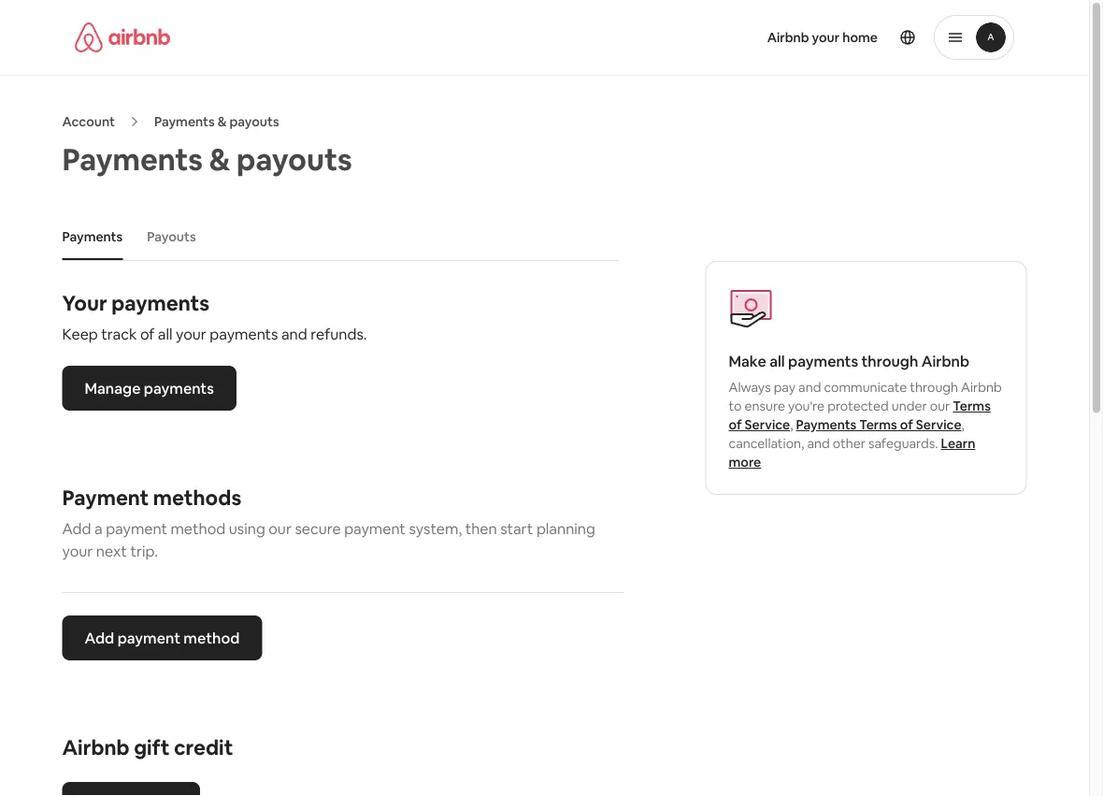 Task type: locate. For each thing, give the bounding box(es) containing it.
of down under
[[901, 416, 914, 433]]

method
[[171, 519, 226, 538], [184, 628, 240, 647]]

payouts
[[147, 228, 196, 245]]

, inside ', cancellation, and other safeguards.'
[[962, 416, 965, 433]]

payouts
[[230, 113, 279, 130], [237, 139, 352, 179]]

our right using
[[269, 519, 292, 538]]

your left 'next'
[[62, 541, 93, 560]]

manage
[[85, 378, 141, 398]]

1 vertical spatial our
[[269, 519, 292, 538]]

manage payments
[[85, 378, 214, 398]]

1 vertical spatial all
[[770, 351, 786, 370]]

2 vertical spatial your
[[62, 541, 93, 560]]

manage payments link
[[62, 366, 237, 411]]

2 , from the left
[[962, 416, 965, 433]]

all inside your payments keep track of all your payments and refunds.
[[158, 324, 173, 343]]

1 vertical spatial your
[[176, 324, 207, 343]]

our
[[931, 398, 951, 414], [269, 519, 292, 538]]

payments
[[112, 290, 210, 316], [210, 324, 278, 343], [789, 351, 859, 370], [144, 378, 214, 398]]

through
[[862, 351, 919, 370], [911, 379, 959, 396]]

through up under
[[911, 379, 959, 396]]

your left home
[[813, 29, 840, 46]]

0 vertical spatial payments & payouts
[[154, 113, 279, 130]]

,
[[791, 416, 794, 433], [962, 416, 965, 433]]

airbnb up learn
[[962, 379, 1003, 396]]

and left refunds.
[[282, 324, 308, 343]]

2 vertical spatial and
[[808, 435, 830, 452]]

payment
[[106, 519, 167, 538], [344, 519, 406, 538], [118, 628, 181, 647]]

your inside your payments keep track of all your payments and refunds.
[[176, 324, 207, 343]]

start
[[501, 519, 534, 538]]

terms up learn
[[954, 398, 992, 414]]

add inside the payment methods add a payment method using our secure payment system, then start planning your next trip.
[[62, 519, 91, 538]]

you're
[[789, 398, 825, 414]]

add
[[62, 519, 91, 538], [85, 628, 114, 647]]

1 vertical spatial and
[[799, 379, 822, 396]]

payment
[[62, 484, 149, 511]]

airbnb left home
[[768, 29, 810, 46]]

airbnb
[[768, 29, 810, 46], [922, 351, 970, 370], [962, 379, 1003, 396], [62, 734, 130, 761]]

of
[[140, 324, 155, 343], [729, 416, 742, 433], [901, 416, 914, 433]]

airbnb inside always pay and communicate through airbnb to ensure you're protected under our
[[962, 379, 1003, 396]]

payments button
[[53, 219, 132, 254]]

0 vertical spatial and
[[282, 324, 308, 343]]

, down the you're
[[791, 416, 794, 433]]

0 vertical spatial add
[[62, 519, 91, 538]]

0 horizontal spatial ,
[[791, 416, 794, 433]]

trip.
[[130, 541, 158, 560]]

0 vertical spatial &
[[218, 113, 227, 130]]

0 vertical spatial your
[[813, 29, 840, 46]]

1 vertical spatial payouts
[[237, 139, 352, 179]]

0 horizontal spatial our
[[269, 519, 292, 538]]

0 vertical spatial through
[[862, 351, 919, 370]]

2 horizontal spatial your
[[813, 29, 840, 46]]

1 horizontal spatial terms
[[954, 398, 992, 414]]

0 horizontal spatial service
[[745, 416, 791, 433]]

&
[[218, 113, 227, 130], [209, 139, 230, 179]]

secure
[[295, 519, 341, 538]]

add left 'a'
[[62, 519, 91, 538]]

your inside the airbnb your home link
[[813, 29, 840, 46]]

1 horizontal spatial service
[[917, 416, 962, 433]]

service up learn
[[917, 416, 962, 433]]

system,
[[409, 519, 462, 538]]

0 vertical spatial method
[[171, 519, 226, 538]]

0 horizontal spatial of
[[140, 324, 155, 343]]

our inside the payment methods add a payment method using our secure payment system, then start planning your next trip.
[[269, 519, 292, 538]]

learn
[[942, 435, 976, 452]]

0 horizontal spatial your
[[62, 541, 93, 560]]

your
[[813, 29, 840, 46], [176, 324, 207, 343], [62, 541, 93, 560]]

methods
[[153, 484, 242, 511]]

and up the you're
[[799, 379, 822, 396]]

more
[[729, 454, 762, 471]]

communicate
[[825, 379, 908, 396]]

track
[[101, 324, 137, 343]]

1 , from the left
[[791, 416, 794, 433]]

learn more
[[729, 435, 976, 471]]

and left other
[[808, 435, 830, 452]]

service up cancellation,
[[745, 416, 791, 433]]

keep
[[62, 324, 98, 343]]

and inside always pay and communicate through airbnb to ensure you're protected under our
[[799, 379, 822, 396]]

airbnb gift credit
[[62, 734, 233, 761]]

0 horizontal spatial all
[[158, 324, 173, 343]]

payment up trip.
[[106, 519, 167, 538]]

refunds.
[[311, 324, 367, 343]]

add down 'next'
[[85, 628, 114, 647]]

of right track
[[140, 324, 155, 343]]

safeguards.
[[869, 435, 939, 452]]

gift
[[134, 734, 170, 761]]

pay
[[774, 379, 796, 396]]

1 vertical spatial through
[[911, 379, 959, 396]]

, up learn
[[962, 416, 965, 433]]

all
[[158, 324, 173, 343], [770, 351, 786, 370]]

1 horizontal spatial all
[[770, 351, 786, 370]]

1 vertical spatial add
[[85, 628, 114, 647]]

and inside ', cancellation, and other safeguards.'
[[808, 435, 830, 452]]

and inside your payments keep track of all your payments and refunds.
[[282, 324, 308, 343]]

1 horizontal spatial your
[[176, 324, 207, 343]]

of down to at the right
[[729, 416, 742, 433]]

a
[[95, 519, 103, 538]]

2 service from the left
[[917, 416, 962, 433]]

airbnb inside profile element
[[768, 29, 810, 46]]

1 service from the left
[[745, 416, 791, 433]]

to
[[729, 398, 742, 414]]

terms of service link
[[729, 398, 992, 433]]

profile element
[[567, 0, 1015, 75]]

tab list containing payments
[[53, 213, 619, 260]]

account link
[[62, 113, 115, 130]]

through up communicate
[[862, 351, 919, 370]]

1 vertical spatial payments & payouts
[[62, 139, 352, 179]]

ensure
[[745, 398, 786, 414]]

our right under
[[931, 398, 951, 414]]

airbnb left gift
[[62, 734, 130, 761]]

all right track
[[158, 324, 173, 343]]

1 vertical spatial terms
[[860, 416, 898, 433]]

1 vertical spatial method
[[184, 628, 240, 647]]

terms
[[954, 398, 992, 414], [860, 416, 898, 433]]

payments
[[154, 113, 215, 130], [62, 139, 203, 179], [62, 228, 123, 245], [797, 416, 857, 433]]

terms down protected
[[860, 416, 898, 433]]

0 vertical spatial all
[[158, 324, 173, 343]]

protected
[[828, 398, 889, 414]]

and
[[282, 324, 308, 343], [799, 379, 822, 396], [808, 435, 830, 452]]

0 vertical spatial terms
[[954, 398, 992, 414]]

always pay and communicate through airbnb to ensure you're protected under our
[[729, 379, 1003, 414]]

add inside button
[[85, 628, 114, 647]]

your up manage payments
[[176, 324, 207, 343]]

airbnb your home link
[[757, 18, 890, 57]]

all up the pay
[[770, 351, 786, 370]]

, for , cancellation, and other safeguards.
[[962, 416, 965, 433]]

1 horizontal spatial of
[[729, 416, 742, 433]]

1 horizontal spatial our
[[931, 398, 951, 414]]

method inside button
[[184, 628, 240, 647]]

tab list
[[53, 213, 619, 260]]

make all payments through airbnb
[[729, 351, 970, 370]]

0 vertical spatial our
[[931, 398, 951, 414]]

through inside always pay and communicate through airbnb to ensure you're protected under our
[[911, 379, 959, 396]]

payments & payouts
[[154, 113, 279, 130], [62, 139, 352, 179]]

service
[[745, 416, 791, 433], [917, 416, 962, 433]]

1 horizontal spatial ,
[[962, 416, 965, 433]]

airbnb your home
[[768, 29, 878, 46]]

payment down trip.
[[118, 628, 181, 647]]

of inside terms of service
[[729, 416, 742, 433]]



Task type: vqa. For each thing, say whether or not it's contained in the screenshot.
Treehouse
no



Task type: describe. For each thing, give the bounding box(es) containing it.
under
[[892, 398, 928, 414]]

payouts button
[[138, 219, 205, 254]]

credit
[[174, 734, 233, 761]]

then
[[466, 519, 497, 538]]

payment inside button
[[118, 628, 181, 647]]

add payment method
[[85, 628, 240, 647]]

using
[[229, 519, 265, 538]]

payment methods add a payment method using our secure payment system, then start planning your next trip.
[[62, 484, 596, 560]]

1 vertical spatial &
[[209, 139, 230, 179]]

learn more link
[[729, 435, 976, 471]]

planning
[[537, 519, 596, 538]]

cancellation,
[[729, 435, 805, 452]]

other
[[833, 435, 866, 452]]

our inside always pay and communicate through airbnb to ensure you're protected under our
[[931, 398, 951, 414]]

, for , payments terms of service
[[791, 416, 794, 433]]

always
[[729, 379, 771, 396]]

payments terms of service link
[[797, 416, 962, 433]]

, cancellation, and other safeguards.
[[729, 416, 965, 452]]

2 horizontal spatial of
[[901, 416, 914, 433]]

, payments terms of service
[[791, 416, 962, 433]]

and for always pay and communicate through airbnb to ensure you're protected under our
[[799, 379, 822, 396]]

your
[[62, 290, 107, 316]]

home
[[843, 29, 878, 46]]

add payment method button
[[62, 616, 262, 660]]

0 horizontal spatial terms
[[860, 416, 898, 433]]

make
[[729, 351, 767, 370]]

your inside the payment methods add a payment method using our secure payment system, then start planning your next trip.
[[62, 541, 93, 560]]

terms of service
[[729, 398, 992, 433]]

payments inside button
[[62, 228, 123, 245]]

method inside the payment methods add a payment method using our secure payment system, then start planning your next trip.
[[171, 519, 226, 538]]

and for , cancellation, and other safeguards.
[[808, 435, 830, 452]]

payment right secure
[[344, 519, 406, 538]]

terms inside terms of service
[[954, 398, 992, 414]]

next
[[96, 541, 127, 560]]

of inside your payments keep track of all your payments and refunds.
[[140, 324, 155, 343]]

airbnb up under
[[922, 351, 970, 370]]

0 vertical spatial payouts
[[230, 113, 279, 130]]

your payments keep track of all your payments and refunds.
[[62, 290, 367, 343]]

service inside terms of service
[[745, 416, 791, 433]]

account
[[62, 113, 115, 130]]

payments inside manage payments link
[[144, 378, 214, 398]]



